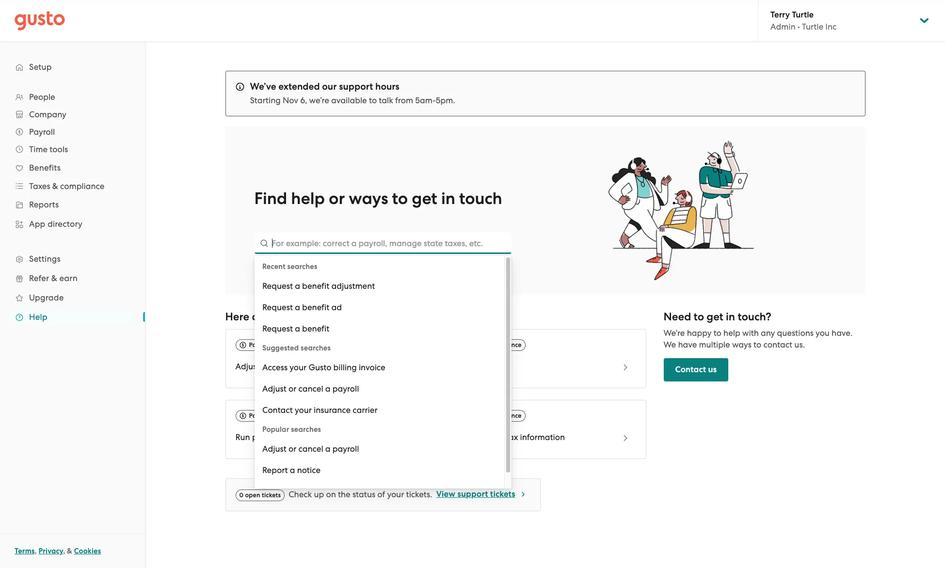 Task type: vqa. For each thing, say whether or not it's contained in the screenshot.
bottommost your
yes



Task type: locate. For each thing, give the bounding box(es) containing it.
2 vertical spatial adjust
[[262, 444, 287, 454]]

payroll inside the suggested searches group
[[333, 384, 359, 394]]

some
[[271, 311, 298, 324]]

to
[[369, 96, 377, 105], [392, 189, 408, 209], [694, 311, 705, 324], [714, 329, 722, 338], [754, 340, 762, 350]]

1 horizontal spatial notice
[[485, 362, 508, 372]]

0 vertical spatial run
[[236, 433, 250, 443]]

run right open
[[262, 487, 277, 497]]

refer & earn link
[[10, 270, 135, 287]]

here are some common actions
[[225, 311, 383, 324]]

2 , from the left
[[63, 547, 65, 556]]

request a benefit
[[262, 324, 330, 334]]

manage state tax information
[[450, 433, 565, 443]]

0 horizontal spatial report
[[262, 466, 288, 476]]

0 vertical spatial notice
[[485, 362, 508, 372]]

refer
[[29, 274, 49, 283]]

app
[[29, 219, 45, 229]]

1 vertical spatial cancel
[[299, 384, 323, 394]]

0 vertical spatial contact
[[676, 365, 707, 375]]

need to get in touch? we're happy to help with any questions you have. we have multiple ways to contact us.
[[664, 311, 853, 350]]

app directory
[[29, 219, 83, 229]]

turtle right •
[[802, 22, 824, 32]]

or inside the suggested searches group
[[289, 384, 297, 394]]

contact inside button
[[262, 406, 293, 415]]

a
[[295, 281, 300, 291], [295, 303, 300, 312], [295, 324, 300, 334], [299, 362, 304, 372], [478, 362, 483, 372], [325, 384, 331, 394], [325, 444, 331, 454], [290, 466, 295, 476]]

app directory link
[[10, 215, 135, 233]]

compliance
[[60, 181, 105, 191], [488, 342, 522, 349], [488, 413, 522, 420]]

0 vertical spatial taxes & compliance
[[29, 181, 105, 191]]

cancel down popular searches
[[299, 444, 323, 454]]

support inside alert
[[339, 81, 373, 92]]

1 vertical spatial run
[[262, 487, 277, 497]]

0 horizontal spatial report a notice
[[262, 466, 321, 476]]

2 vertical spatial searches
[[291, 426, 321, 434]]

0 horizontal spatial ,
[[35, 547, 37, 556]]

2 vertical spatial payroll
[[249, 413, 270, 420]]

help
[[29, 312, 48, 322]]

1 request from the top
[[262, 281, 293, 291]]

request for request a benefit adjustment
[[262, 281, 293, 291]]

1 horizontal spatial ways
[[733, 340, 752, 350]]

to left talk
[[369, 96, 377, 105]]

adjust down popular
[[262, 444, 287, 454]]

0 vertical spatial report
[[450, 362, 476, 372]]

searches for cancel
[[291, 426, 321, 434]]

get inside the need to get in touch? we're happy to help with any questions you have. we have multiple ways to contact us.
[[707, 311, 724, 324]]

0 horizontal spatial get
[[412, 189, 438, 209]]

2 vertical spatial adjust or cancel a payroll
[[262, 444, 359, 454]]

recent searches group
[[255, 258, 505, 340]]

2 vertical spatial compliance
[[488, 413, 522, 420]]

available
[[331, 96, 367, 105]]

payroll up access
[[249, 342, 270, 349]]

on
[[326, 490, 336, 500]]

1 vertical spatial searches
[[301, 344, 331, 353]]

your inside access your gusto billing invoice button
[[290, 363, 307, 373]]

adjust or cancel a payroll button
[[255, 378, 505, 400], [255, 439, 505, 460]]

in left touch
[[441, 189, 456, 209]]

benefit down common
[[302, 324, 330, 334]]

terry
[[771, 10, 790, 20]]

insurance
[[314, 406, 351, 415]]

0 vertical spatial ways
[[349, 189, 388, 209]]

request up request a benefit
[[262, 303, 293, 312]]

reports
[[29, 200, 59, 210]]

0 vertical spatial adjust
[[236, 362, 260, 372]]

ad
[[332, 303, 342, 312]]

1 vertical spatial taxes & compliance
[[464, 342, 522, 349]]

0 vertical spatial your
[[290, 363, 307, 373]]

home image
[[15, 11, 65, 30]]

2 vertical spatial cancel
[[299, 444, 323, 454]]

we've extended our support hours alert
[[225, 71, 866, 116]]

your right of
[[387, 490, 404, 500]]

run left popular
[[236, 433, 250, 443]]

1 vertical spatial adjust or cancel a payroll button
[[255, 439, 505, 460]]

1 horizontal spatial tickets
[[490, 490, 516, 500]]

contact
[[676, 365, 707, 375], [262, 406, 293, 415]]

turtle
[[792, 10, 814, 20], [802, 22, 824, 32]]

adjust or cancel a payroll up contact your insurance carrier
[[262, 384, 359, 394]]

1 vertical spatial report a notice
[[262, 466, 321, 476]]

3 benefit from the top
[[302, 324, 330, 334]]

state
[[485, 433, 504, 443]]

request inside button
[[262, 281, 293, 291]]

help
[[291, 189, 325, 209], [724, 329, 741, 338]]

2 request from the top
[[262, 303, 293, 312]]

notice
[[485, 362, 508, 372], [297, 466, 321, 476]]

company
[[29, 110, 66, 119]]

2 adjust or cancel a payroll button from the top
[[255, 439, 505, 460]]

ways down the with
[[733, 340, 752, 350]]

time
[[29, 145, 48, 154]]

3 request from the top
[[262, 324, 293, 334]]

1 vertical spatial turtle
[[802, 22, 824, 32]]

list
[[0, 88, 145, 327]]

adjust left access
[[236, 362, 260, 372]]

your inside the contact your insurance carrier button
[[295, 406, 312, 415]]

access
[[262, 363, 288, 373]]

searches up gusto
[[301, 344, 331, 353]]

searches up request a benefit adjustment
[[288, 262, 318, 271]]

request inside button
[[262, 303, 293, 312]]

help inside the need to get in touch? we're happy to help with any questions you have. we have multiple ways to contact us.
[[724, 329, 741, 338]]

report inside "button"
[[262, 466, 288, 476]]

1 vertical spatial taxes
[[464, 342, 480, 349]]

report a notice inside "button"
[[262, 466, 321, 476]]

need
[[664, 311, 692, 324]]

to inside we've extended our support hours alert
[[369, 96, 377, 105]]

help right find
[[291, 189, 325, 209]]

1 vertical spatial help
[[724, 329, 741, 338]]

contact left us
[[676, 365, 707, 375]]

cancel up contact your insurance carrier
[[299, 384, 323, 394]]

adjust or cancel a payroll
[[236, 362, 332, 372], [262, 384, 359, 394], [262, 444, 359, 454]]

2 vertical spatial your
[[387, 490, 404, 500]]

adjust down access
[[262, 384, 287, 394]]

1 vertical spatial your
[[295, 406, 312, 415]]

request a benefit adjustment button
[[255, 276, 505, 297]]

search-bar options list box
[[255, 256, 505, 505]]

2 vertical spatial benefit
[[302, 324, 330, 334]]

1 horizontal spatial run
[[262, 487, 277, 497]]

adjust or cancel a payroll down popular searches
[[262, 444, 359, 454]]

request down some
[[262, 324, 293, 334]]

a inside "button"
[[290, 466, 295, 476]]

0 horizontal spatial ways
[[349, 189, 388, 209]]

1 horizontal spatial report
[[450, 362, 476, 372]]

1 horizontal spatial report a notice
[[450, 362, 508, 372]]

request inside 'button'
[[262, 324, 293, 334]]

0 vertical spatial taxes
[[29, 181, 50, 191]]

0 vertical spatial benefit
[[302, 281, 330, 291]]

1 horizontal spatial get
[[707, 311, 724, 324]]

contact inside button
[[676, 365, 707, 375]]

For example: correct a payroll, manage state taxes, etc. field
[[254, 233, 512, 254]]

1 vertical spatial benefit
[[302, 303, 330, 312]]

0 vertical spatial request
[[262, 281, 293, 291]]

1 vertical spatial report
[[262, 466, 288, 476]]

1 horizontal spatial in
[[726, 311, 736, 324]]

1 vertical spatial payroll
[[249, 342, 270, 349]]

payroll up time
[[29, 127, 55, 137]]

benefit inside button
[[302, 303, 330, 312]]

taxes & compliance for manage
[[464, 413, 522, 420]]

.
[[453, 96, 455, 105]]

benefit for ad
[[302, 303, 330, 312]]

2 vertical spatial taxes & compliance
[[464, 413, 522, 420]]

adjust or cancel a payroll inside the suggested searches group
[[262, 384, 359, 394]]

report
[[450, 362, 476, 372], [262, 466, 288, 476]]

1 horizontal spatial ,
[[63, 547, 65, 556]]

cancel inside popular searches group
[[299, 444, 323, 454]]

1 vertical spatial ways
[[733, 340, 752, 350]]

adjust or cancel a payroll inside popular searches group
[[262, 444, 359, 454]]

in left touch?
[[726, 311, 736, 324]]

any
[[761, 329, 775, 338]]

report a notice button
[[255, 460, 505, 481]]

, left cookies button
[[63, 547, 65, 556]]

taxes
[[29, 181, 50, 191], [464, 342, 480, 349], [464, 413, 480, 420]]

0 horizontal spatial help
[[291, 189, 325, 209]]

2 benefit from the top
[[302, 303, 330, 312]]

1 vertical spatial get
[[707, 311, 724, 324]]

to up "for example: correct a payroll, manage state taxes, etc." field
[[392, 189, 408, 209]]

1 vertical spatial adjust or cancel a payroll
[[262, 384, 359, 394]]

0 vertical spatial turtle
[[792, 10, 814, 20]]

payroll for run
[[249, 413, 270, 420]]

taxes for manage
[[464, 413, 480, 420]]

1 vertical spatial adjust
[[262, 384, 287, 394]]

1 benefit from the top
[[302, 281, 330, 291]]

request down recent
[[262, 281, 293, 291]]

1 vertical spatial notice
[[297, 466, 321, 476]]

support up starting nov 6, we're available to talk from 5am - 5pm .
[[339, 81, 373, 92]]

0 vertical spatial adjust or cancel a payroll button
[[255, 378, 505, 400]]

adjust or cancel a payroll button down invoice
[[255, 378, 505, 400]]

benefit for adjustment
[[302, 281, 330, 291]]

cancel down suggested
[[272, 362, 297, 372]]

0 vertical spatial support
[[339, 81, 373, 92]]

& inside 'dropdown button'
[[52, 181, 58, 191]]

1 horizontal spatial contact
[[676, 365, 707, 375]]

support right view
[[458, 490, 488, 500]]

information
[[520, 433, 565, 443]]

0
[[239, 492, 244, 499]]

1 vertical spatial compliance
[[488, 342, 522, 349]]

0 horizontal spatial notice
[[297, 466, 321, 476]]

company button
[[10, 106, 135, 123]]

0 horizontal spatial support
[[339, 81, 373, 92]]

0 vertical spatial compliance
[[60, 181, 105, 191]]

, left privacy link
[[35, 547, 37, 556]]

0 horizontal spatial contact
[[262, 406, 293, 415]]

in
[[441, 189, 456, 209], [726, 311, 736, 324]]

your up popular searches
[[295, 406, 312, 415]]

help left the with
[[724, 329, 741, 338]]

cancel
[[272, 362, 297, 372], [299, 384, 323, 394], [299, 444, 323, 454]]

popular searches group
[[255, 421, 505, 503]]

tickets.
[[406, 490, 433, 500]]

0 horizontal spatial tickets
[[262, 492, 281, 499]]

run
[[236, 433, 250, 443], [262, 487, 277, 497]]

5pm
[[436, 96, 453, 105]]

us
[[709, 365, 717, 375]]

turtle up •
[[792, 10, 814, 20]]

5am
[[415, 96, 433, 105]]

benefits link
[[10, 159, 135, 177]]

reports link
[[10, 196, 135, 213]]

1 horizontal spatial help
[[724, 329, 741, 338]]

benefit up 'request a benefit ad'
[[302, 281, 330, 291]]

0 open tickets
[[239, 492, 281, 499]]

2 vertical spatial request
[[262, 324, 293, 334]]

benefit inside button
[[302, 281, 330, 291]]

1 vertical spatial contact
[[262, 406, 293, 415]]

tickets for 0 open tickets
[[262, 492, 281, 499]]

payroll inside dropdown button
[[29, 127, 55, 137]]

request a benefit button
[[255, 318, 505, 340]]

suggested
[[262, 344, 299, 353]]

contact us
[[676, 365, 717, 375]]

open
[[245, 492, 260, 499]]

adjust or cancel a payroll button down the contact your insurance carrier button
[[255, 439, 505, 460]]

adjust or cancel a payroll down suggested
[[236, 362, 332, 372]]

contact up popular
[[262, 406, 293, 415]]

benefit
[[302, 281, 330, 291], [302, 303, 330, 312], [302, 324, 330, 334]]

0 vertical spatial searches
[[288, 262, 318, 271]]

extended
[[279, 81, 320, 92]]

taxes & compliance button
[[10, 178, 135, 195]]

starting nov 6, we're available to talk from 5am - 5pm .
[[250, 96, 455, 105]]

taxes inside 'dropdown button'
[[29, 181, 50, 191]]

your down suggested searches
[[290, 363, 307, 373]]

2 vertical spatial taxes
[[464, 413, 480, 420]]

actions
[[347, 311, 383, 324]]

1 vertical spatial support
[[458, 490, 488, 500]]

run payroll
[[236, 433, 279, 443], [262, 487, 306, 497]]

1 vertical spatial request
[[262, 303, 293, 312]]

ways up "for example: correct a payroll, manage state taxes, etc." field
[[349, 189, 388, 209]]

1 vertical spatial in
[[726, 311, 736, 324]]

contact for contact us
[[676, 365, 707, 375]]

find
[[254, 189, 287, 209]]

terms link
[[15, 547, 35, 556]]

0 vertical spatial payroll
[[29, 127, 55, 137]]

with
[[743, 329, 759, 338]]

notice inside "button"
[[297, 466, 321, 476]]

or
[[329, 189, 345, 209], [262, 362, 270, 372], [289, 384, 297, 394], [289, 444, 297, 454]]

searches down contact your insurance carrier
[[291, 426, 321, 434]]

benefit left ad
[[302, 303, 330, 312]]

to up happy
[[694, 311, 705, 324]]

run inside button
[[262, 487, 277, 497]]

list containing people
[[0, 88, 145, 327]]

1 vertical spatial run payroll
[[262, 487, 306, 497]]

0 horizontal spatial in
[[441, 189, 456, 209]]

support
[[339, 81, 373, 92], [458, 490, 488, 500]]

taxes for report
[[464, 342, 480, 349]]

payroll up popular
[[249, 413, 270, 420]]



Task type: describe. For each thing, give the bounding box(es) containing it.
0 vertical spatial run payroll
[[236, 433, 279, 443]]

status
[[353, 490, 376, 500]]

benefits
[[29, 163, 61, 173]]

adjust inside popular searches group
[[262, 444, 287, 454]]

admin
[[771, 22, 796, 32]]

request for request a benefit
[[262, 324, 293, 334]]

ways inside the need to get in touch? we're happy to help with any questions you have. we have multiple ways to contact us.
[[733, 340, 752, 350]]

or inside popular searches group
[[289, 444, 297, 454]]

privacy link
[[39, 547, 63, 556]]

•
[[798, 22, 800, 32]]

cancel inside the suggested searches group
[[299, 384, 323, 394]]

contact us button
[[664, 359, 729, 382]]

request for request a benefit ad
[[262, 303, 293, 312]]

request a benefit ad
[[262, 303, 342, 312]]

tools
[[50, 145, 68, 154]]

common
[[301, 311, 344, 324]]

contact for contact your insurance carrier
[[262, 406, 293, 415]]

popular searches
[[262, 426, 321, 434]]

1 , from the left
[[35, 547, 37, 556]]

your for contact
[[295, 406, 312, 415]]

taxes & compliance inside 'dropdown button'
[[29, 181, 105, 191]]

us.
[[795, 340, 805, 350]]

recent
[[262, 262, 286, 271]]

compliance inside 'dropdown button'
[[60, 181, 105, 191]]

check
[[289, 490, 312, 500]]

request a benefit adjustment
[[262, 281, 375, 291]]

gusto
[[309, 363, 332, 373]]

contact
[[764, 340, 793, 350]]

a inside button
[[295, 281, 300, 291]]

privacy
[[39, 547, 63, 556]]

1 adjust or cancel a payroll button from the top
[[255, 378, 505, 400]]

have.
[[832, 329, 853, 338]]

contact your insurance carrier
[[262, 406, 378, 415]]

inc
[[826, 22, 837, 32]]

contact your insurance carrier button
[[255, 400, 505, 421]]

access your gusto billing invoice button
[[255, 357, 505, 378]]

check up on the status of your tickets.
[[289, 490, 433, 500]]

settings
[[29, 254, 61, 264]]

taxes & compliance for report
[[464, 342, 522, 349]]

a inside 'button'
[[295, 324, 300, 334]]

view support tickets link
[[437, 489, 527, 502]]

we
[[664, 340, 676, 350]]

request a benefit ad button
[[255, 297, 505, 318]]

cookies button
[[74, 546, 101, 558]]

payroll for adjust
[[249, 342, 270, 349]]

starting
[[250, 96, 281, 105]]

0 vertical spatial in
[[441, 189, 456, 209]]

we're
[[664, 329, 685, 338]]

talk
[[379, 96, 393, 105]]

time tools button
[[10, 141, 135, 158]]

here
[[225, 311, 249, 324]]

time tools
[[29, 145, 68, 154]]

upgrade link
[[10, 289, 135, 307]]

0 vertical spatial get
[[412, 189, 438, 209]]

up
[[314, 490, 324, 500]]

happy
[[687, 329, 712, 338]]

-
[[433, 96, 436, 105]]

0 vertical spatial report a notice
[[450, 362, 508, 372]]

earn
[[59, 274, 78, 283]]

have
[[679, 340, 697, 350]]

terms
[[15, 547, 35, 556]]

hours
[[376, 81, 400, 92]]

popular
[[262, 426, 289, 434]]

questions
[[778, 329, 814, 338]]

to up multiple
[[714, 329, 722, 338]]

compliance for report
[[488, 342, 522, 349]]

nov
[[283, 96, 298, 105]]

manage
[[450, 433, 483, 443]]

tickets for view support tickets
[[490, 490, 516, 500]]

touch
[[459, 189, 503, 209]]

6,
[[300, 96, 307, 105]]

directory
[[47, 219, 83, 229]]

people button
[[10, 88, 135, 106]]

benefit inside 'button'
[[302, 324, 330, 334]]

gusto navigation element
[[0, 42, 145, 343]]

searches for gusto
[[301, 344, 331, 353]]

adjustment
[[332, 281, 375, 291]]

to down the with
[[754, 340, 762, 350]]

upgrade
[[29, 293, 64, 303]]

compliance for manage
[[488, 413, 522, 420]]

in inside the need to get in touch? we're happy to help with any questions you have. we have multiple ways to contact us.
[[726, 311, 736, 324]]

searches for benefit
[[288, 262, 318, 271]]

0 vertical spatial cancel
[[272, 362, 297, 372]]

0 vertical spatial adjust or cancel a payroll
[[236, 362, 332, 372]]

refer & earn
[[29, 274, 78, 283]]

from
[[395, 96, 413, 105]]

adjust inside the suggested searches group
[[262, 384, 287, 394]]

0 vertical spatial help
[[291, 189, 325, 209]]

run payroll button
[[255, 481, 505, 503]]

find help or ways to get in touch
[[254, 189, 503, 209]]

we're
[[309, 96, 329, 105]]

we've extended our support hours
[[250, 81, 400, 92]]

terry turtle admin • turtle inc
[[771, 10, 837, 32]]

1 horizontal spatial support
[[458, 490, 488, 500]]

the
[[338, 490, 351, 500]]

help link
[[10, 309, 135, 326]]

run payroll inside button
[[262, 487, 306, 497]]

invoice
[[359, 363, 386, 373]]

billing
[[334, 363, 357, 373]]

access your gusto billing invoice
[[262, 363, 386, 373]]

setup
[[29, 62, 52, 72]]

0 horizontal spatial run
[[236, 433, 250, 443]]

you
[[816, 329, 830, 338]]

settings link
[[10, 250, 135, 268]]

suggested searches group
[[255, 340, 505, 421]]

view
[[437, 490, 456, 500]]

touch?
[[738, 311, 772, 324]]

multiple
[[699, 340, 731, 350]]

your for access
[[290, 363, 307, 373]]

cookies
[[74, 547, 101, 556]]

of
[[378, 490, 385, 500]]

suggested searches
[[262, 344, 331, 353]]



